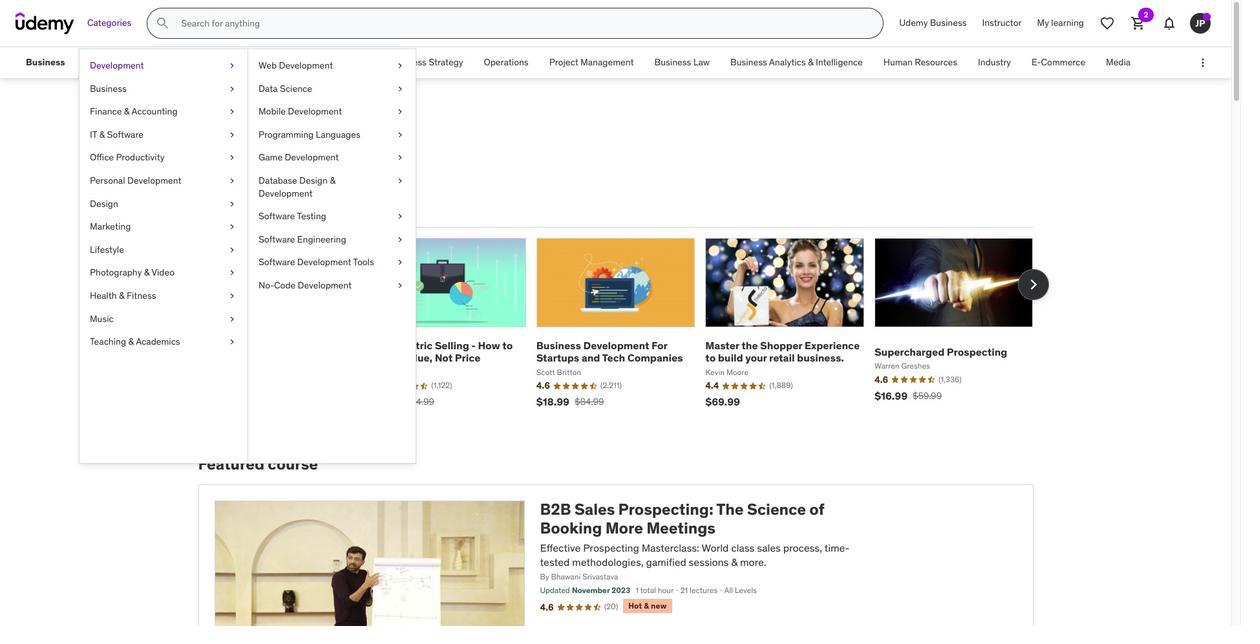 Task type: describe. For each thing, give the bounding box(es) containing it.
operations
[[484, 56, 529, 68]]

testing
[[297, 210, 326, 222]]

0 horizontal spatial to
[[262, 165, 278, 185]]

finance & accounting link
[[80, 100, 248, 123]]

2 management from the left
[[581, 56, 634, 68]]

business.
[[797, 351, 845, 364]]

categories
[[87, 17, 132, 29]]

notifications image
[[1162, 16, 1178, 31]]

marketing
[[90, 221, 131, 232]]

companies
[[628, 351, 683, 364]]

featured
[[198, 454, 265, 474]]

personal development
[[90, 175, 181, 186]]

database
[[259, 175, 297, 186]]

most
[[201, 204, 225, 217]]

0 horizontal spatial design
[[90, 198, 118, 209]]

resources
[[915, 56, 958, 68]]

0 horizontal spatial business link
[[16, 47, 75, 78]]

web development link
[[248, 54, 416, 77]]

xsmall image for business
[[227, 83, 237, 95]]

master
[[706, 339, 740, 352]]

started
[[339, 165, 393, 185]]

selling
[[435, 339, 469, 352]]

tools
[[353, 256, 374, 268]]

b2b
[[540, 499, 571, 519]]

2
[[1144, 10, 1149, 19]]

xsmall image for software engineering
[[395, 233, 406, 246]]

0 vertical spatial courses
[[257, 109, 341, 136]]

software engineering
[[259, 233, 346, 245]]

trending button
[[279, 195, 328, 226]]

xsmall image for development
[[227, 59, 237, 72]]

-
[[472, 339, 476, 352]]

development for game development
[[285, 152, 339, 163]]

to inside value centric selling - how to sell on value, not price
[[503, 339, 513, 352]]

hour
[[658, 585, 674, 595]]

programming languages link
[[248, 123, 416, 146]]

development for software development tools
[[297, 256, 351, 268]]

how
[[478, 339, 500, 352]]

prospecting:
[[619, 499, 714, 519]]

prospecting inside carousel element
[[947, 345, 1008, 358]]

methodologies,
[[572, 556, 644, 569]]

world
[[702, 541, 729, 554]]

development for business development for startups and tech companies
[[584, 339, 650, 352]]

you have alerts image
[[1204, 13, 1211, 21]]

personal
[[90, 175, 125, 186]]

srivastava
[[583, 572, 618, 582]]

& for teaching & academics
[[128, 336, 134, 347]]

new
[[651, 601, 667, 611]]

software development tools link
[[248, 251, 416, 274]]

mobile development link
[[248, 100, 416, 123]]

software testing link
[[248, 205, 416, 228]]

jp
[[1196, 17, 1206, 29]]

software engineering link
[[248, 228, 416, 251]]

supercharged prospecting
[[875, 345, 1008, 358]]

& for health & fitness
[[119, 290, 125, 301]]

business left strategy
[[390, 56, 427, 68]]

entrepreneurship link
[[87, 47, 178, 78]]

effective
[[540, 541, 581, 554]]

productivity
[[116, 152, 165, 163]]

2023
[[612, 585, 631, 595]]

course
[[268, 454, 318, 474]]

next image
[[1023, 274, 1044, 295]]

0 vertical spatial sales
[[198, 109, 253, 136]]

& for it & software
[[99, 129, 105, 140]]

analytics
[[770, 56, 806, 68]]

carousel element
[[198, 238, 1049, 424]]

hot & new
[[629, 601, 667, 611]]

database design & development
[[259, 175, 336, 199]]

supercharged
[[875, 345, 945, 358]]

photography & video
[[90, 267, 175, 278]]

you
[[309, 165, 336, 185]]

tested
[[540, 556, 570, 569]]

retail
[[770, 351, 795, 364]]

business left law
[[655, 56, 692, 68]]

xsmall image for marketing
[[227, 221, 237, 233]]

health & fitness
[[90, 290, 156, 301]]

xsmall image for data science
[[395, 83, 406, 95]]

to inside the master the shopper experience to build your retail business.
[[706, 351, 716, 364]]

udemy business link
[[892, 8, 975, 39]]

development for personal development
[[127, 175, 181, 186]]

web development
[[259, 59, 333, 71]]

mobile
[[259, 106, 286, 117]]

code
[[274, 279, 296, 291]]

xsmall image for mobile development
[[395, 106, 406, 118]]

updated
[[540, 585, 570, 595]]

software up office productivity
[[107, 129, 144, 140]]

xsmall image for no-code development
[[395, 279, 406, 292]]

most popular button
[[198, 195, 269, 226]]

media
[[1107, 56, 1131, 68]]

media link
[[1096, 47, 1142, 78]]

human
[[884, 56, 913, 68]]

4.6
[[540, 601, 554, 613]]

business analytics & intelligence link
[[720, 47, 874, 78]]

office productivity
[[90, 152, 165, 163]]

my learning
[[1038, 17, 1085, 29]]

music
[[90, 313, 114, 324]]

engineering
[[297, 233, 346, 245]]

for
[[652, 339, 668, 352]]

marketing link
[[80, 215, 248, 238]]

b2b sales prospecting: the science of booking more meetings effective prospecting masterclass: world class sales process, time- tested methodologies, gamified sessions & more. by bhawani srivastava
[[540, 499, 850, 582]]

xsmall image for it & software
[[227, 129, 237, 141]]

and
[[582, 351, 600, 364]]

featured course
[[198, 454, 318, 474]]

e-commerce
[[1032, 56, 1086, 68]]

& inside the b2b sales prospecting: the science of booking more meetings effective prospecting masterclass: world class sales process, time- tested methodologies, gamified sessions & more. by bhawani srivastava
[[732, 556, 738, 569]]

lifestyle link
[[80, 238, 248, 262]]

xsmall image for game development
[[395, 152, 406, 164]]

more.
[[740, 556, 767, 569]]

sales inside the b2b sales prospecting: the science of booking more meetings effective prospecting masterclass: world class sales process, time- tested methodologies, gamified sessions & more. by bhawani srivastava
[[575, 499, 615, 519]]

more
[[606, 518, 643, 538]]

software for software testing
[[259, 210, 295, 222]]

development for mobile development
[[288, 106, 342, 117]]

the
[[717, 499, 744, 519]]

xsmall image for web development
[[395, 59, 406, 72]]

game development link
[[248, 146, 416, 169]]

udemy image
[[16, 12, 74, 34]]

xsmall image for software testing
[[395, 210, 406, 223]]

strategy
[[429, 56, 463, 68]]

xsmall image for design
[[227, 198, 237, 210]]

office productivity link
[[80, 146, 248, 169]]



Task type: locate. For each thing, give the bounding box(es) containing it.
& inside it & software link
[[99, 129, 105, 140]]

web
[[259, 59, 277, 71]]

office
[[90, 152, 114, 163]]

human resources
[[884, 56, 958, 68]]

wishlist image
[[1100, 16, 1116, 31]]

tech
[[602, 351, 625, 364]]

& right health
[[119, 290, 125, 301]]

no-code development
[[259, 279, 352, 291]]

1 vertical spatial science
[[747, 499, 807, 519]]

human resources link
[[874, 47, 968, 78]]

industry
[[979, 56, 1011, 68]]

hot
[[629, 601, 642, 611]]

1 total hour
[[636, 585, 674, 595]]

xsmall image inside the lifestyle link
[[227, 244, 237, 256]]

development inside business development for startups and tech companies
[[584, 339, 650, 352]]

software development tools
[[259, 256, 374, 268]]

& right teaching on the bottom
[[128, 336, 134, 347]]

1 horizontal spatial business link
[[80, 77, 248, 100]]

0 horizontal spatial prospecting
[[583, 541, 640, 554]]

(20)
[[604, 602, 618, 611]]

trending
[[282, 204, 325, 217]]

1 vertical spatial prospecting
[[583, 541, 640, 554]]

class
[[732, 541, 755, 554]]

to right how
[[503, 339, 513, 352]]

xsmall image inside game development link
[[395, 152, 406, 164]]

prospecting
[[947, 345, 1008, 358], [583, 541, 640, 554]]

e-
[[1032, 56, 1042, 68]]

to down game
[[262, 165, 278, 185]]

1 vertical spatial design
[[90, 198, 118, 209]]

2 horizontal spatial to
[[706, 351, 716, 364]]

business link
[[16, 47, 75, 78], [80, 77, 248, 100]]

21
[[681, 585, 688, 595]]

xsmall image for music
[[227, 313, 237, 325]]

development for web development
[[279, 59, 333, 71]]

0 horizontal spatial science
[[280, 83, 312, 94]]

& right the finance
[[124, 106, 130, 117]]

shopping cart with 2 items image
[[1131, 16, 1147, 31]]

sell
[[367, 351, 386, 364]]

& inside teaching & academics link
[[128, 336, 134, 347]]

business right udemy
[[930, 17, 967, 29]]

xsmall image for personal development
[[227, 175, 237, 187]]

booking
[[540, 518, 602, 538]]

0 vertical spatial design
[[299, 175, 328, 186]]

software down software testing
[[259, 233, 295, 245]]

business inside 'link'
[[731, 56, 768, 68]]

xsmall image inside it & software link
[[227, 129, 237, 141]]

intelligence
[[816, 56, 863, 68]]

build
[[718, 351, 744, 364]]

business link up accounting
[[80, 77, 248, 100]]

no-code development link
[[248, 274, 416, 297]]

xsmall image for teaching & academics
[[227, 336, 237, 348]]

submit search image
[[155, 16, 171, 31]]

1 vertical spatial courses
[[198, 165, 259, 185]]

business left analytics
[[731, 56, 768, 68]]

science down 'web development'
[[280, 83, 312, 94]]

xsmall image inside software engineering link
[[395, 233, 406, 246]]

instructor
[[983, 17, 1022, 29]]

software for software engineering
[[259, 233, 295, 245]]

sales
[[198, 109, 253, 136], [575, 499, 615, 519]]

masterclass:
[[642, 541, 700, 554]]

business law link
[[645, 47, 720, 78]]

operations link
[[474, 47, 539, 78]]

no-
[[259, 279, 274, 291]]

programming
[[259, 129, 314, 140]]

xsmall image inside personal development link
[[227, 175, 237, 187]]

programming languages
[[259, 129, 361, 140]]

finance
[[90, 106, 122, 117]]

& for hot & new
[[644, 601, 649, 611]]

to left build
[[706, 351, 716, 364]]

value centric selling - how to sell on value, not price
[[367, 339, 513, 364]]

xsmall image inside database design & development link
[[395, 175, 406, 187]]

management up data science
[[273, 56, 327, 68]]

udemy business
[[900, 17, 967, 29]]

arrow pointing to subcategory menu links image
[[75, 47, 87, 78]]

& inside business analytics & intelligence 'link'
[[808, 56, 814, 68]]

value centric selling - how to sell on value, not price link
[[367, 339, 513, 364]]

& left video
[[144, 267, 150, 278]]

by
[[540, 572, 549, 582]]

&
[[808, 56, 814, 68], [124, 106, 130, 117], [99, 129, 105, 140], [330, 175, 336, 186], [144, 267, 150, 278], [119, 290, 125, 301], [128, 336, 134, 347], [732, 556, 738, 569], [644, 601, 649, 611]]

fitness
[[127, 290, 156, 301]]

xsmall image inside office productivity link
[[227, 152, 237, 164]]

process,
[[784, 541, 823, 554]]

xsmall image for office productivity
[[227, 152, 237, 164]]

more subcategory menu links image
[[1197, 56, 1210, 69]]

business strategy
[[390, 56, 463, 68]]

categories button
[[80, 8, 139, 39]]

xsmall image inside photography & video link
[[227, 267, 237, 279]]

xsmall image for lifestyle
[[227, 244, 237, 256]]

data
[[259, 83, 278, 94]]

xsmall image inside design link
[[227, 198, 237, 210]]

sales courses
[[198, 109, 341, 136]]

xsmall image for database design & development
[[395, 175, 406, 187]]

1 horizontal spatial to
[[503, 339, 513, 352]]

0 horizontal spatial management
[[273, 56, 327, 68]]

xsmall image inside software testing link
[[395, 210, 406, 223]]

xsmall image for programming languages
[[395, 129, 406, 141]]

sales left mobile
[[198, 109, 253, 136]]

game development
[[259, 152, 339, 163]]

1 horizontal spatial prospecting
[[947, 345, 1008, 358]]

science inside the b2b sales prospecting: the science of booking more meetings effective prospecting masterclass: world class sales process, time- tested methodologies, gamified sessions & more. by bhawani srivastava
[[747, 499, 807, 519]]

0 vertical spatial science
[[280, 83, 312, 94]]

xsmall image
[[227, 59, 237, 72], [227, 106, 237, 118], [227, 129, 237, 141], [227, 152, 237, 164], [395, 152, 406, 164], [227, 175, 237, 187], [227, 198, 237, 210], [395, 210, 406, 223], [227, 221, 237, 233], [227, 244, 237, 256], [227, 267, 237, 279], [395, 279, 406, 292], [227, 290, 237, 302], [227, 313, 237, 325], [227, 336, 237, 348]]

xsmall image for software development tools
[[395, 256, 406, 269]]

law
[[694, 56, 710, 68]]

xsmall image inside development link
[[227, 59, 237, 72]]

meetings
[[647, 518, 716, 538]]

xsmall image inside no-code development link
[[395, 279, 406, 292]]

startups
[[537, 351, 580, 364]]

software up "software engineering"
[[259, 210, 295, 222]]

mobile development
[[259, 106, 342, 117]]

the
[[742, 339, 758, 352]]

& down game development link
[[330, 175, 336, 186]]

updated november 2023
[[540, 585, 631, 595]]

1 horizontal spatial science
[[747, 499, 807, 519]]

xsmall image inside programming languages link
[[395, 129, 406, 141]]

0 horizontal spatial sales
[[198, 109, 253, 136]]

shopper
[[761, 339, 803, 352]]

all
[[725, 585, 733, 595]]

& for finance & accounting
[[124, 106, 130, 117]]

xsmall image inside mobile development link
[[395, 106, 406, 118]]

business development for startups and tech companies
[[537, 339, 683, 364]]

business inside business development for startups and tech companies
[[537, 339, 581, 352]]

1 vertical spatial sales
[[575, 499, 615, 519]]

to
[[262, 165, 278, 185], [503, 339, 513, 352], [706, 351, 716, 364]]

business left arrow pointing to subcategory menu links icon
[[26, 56, 65, 68]]

industry link
[[968, 47, 1022, 78]]

& for photography & video
[[144, 267, 150, 278]]

value,
[[403, 351, 433, 364]]

Search for anything text field
[[179, 12, 868, 34]]

management right project
[[581, 56, 634, 68]]

xsmall image inside data science link
[[395, 83, 406, 95]]

video
[[152, 267, 175, 278]]

0 vertical spatial prospecting
[[947, 345, 1008, 358]]

xsmall image inside marketing "link"
[[227, 221, 237, 233]]

master the shopper experience to build your retail business. link
[[706, 339, 860, 364]]

xsmall image for photography & video
[[227, 267, 237, 279]]

development inside database design & development
[[259, 187, 313, 199]]

software testing
[[259, 210, 326, 222]]

science up sales
[[747, 499, 807, 519]]

health
[[90, 290, 117, 301]]

business strategy link
[[380, 47, 474, 78]]

& inside photography & video link
[[144, 267, 150, 278]]

time-
[[825, 541, 850, 554]]

software up code
[[259, 256, 295, 268]]

& down the class
[[732, 556, 738, 569]]

1
[[636, 585, 639, 595]]

business link down udemy image
[[16, 47, 75, 78]]

instructor link
[[975, 8, 1030, 39]]

sales
[[757, 541, 781, 554]]

development inside 'link'
[[279, 59, 333, 71]]

business law
[[655, 56, 710, 68]]

1 horizontal spatial sales
[[575, 499, 615, 519]]

prospecting inside the b2b sales prospecting: the science of booking more meetings effective prospecting masterclass: world class sales process, time- tested methodologies, gamified sessions & more. by bhawani srivastava
[[583, 541, 640, 554]]

xsmall image inside business link
[[227, 83, 237, 95]]

software for software development tools
[[259, 256, 295, 268]]

business left and
[[537, 339, 581, 352]]

design link
[[80, 192, 248, 215]]

xsmall image for finance & accounting
[[227, 106, 237, 118]]

1 management from the left
[[273, 56, 327, 68]]

business up the finance
[[90, 83, 127, 94]]

xsmall image
[[395, 59, 406, 72], [227, 83, 237, 95], [395, 83, 406, 95], [395, 106, 406, 118], [395, 129, 406, 141], [395, 175, 406, 187], [395, 233, 406, 246], [395, 256, 406, 269]]

music link
[[80, 308, 248, 331]]

levels
[[735, 585, 757, 595]]

entrepreneurship
[[97, 56, 168, 68]]

personal development link
[[80, 169, 248, 192]]

project management link
[[539, 47, 645, 78]]

& right it
[[99, 129, 105, 140]]

xsmall image inside finance & accounting link
[[227, 106, 237, 118]]

xsmall image for health & fitness
[[227, 290, 237, 302]]

xsmall image inside software development tools link
[[395, 256, 406, 269]]

xsmall image inside "web development" 'link'
[[395, 59, 406, 72]]

xsmall image inside "music" "link"
[[227, 313, 237, 325]]

business development for startups and tech companies link
[[537, 339, 683, 364]]

your
[[746, 351, 767, 364]]

design inside database design & development
[[299, 175, 328, 186]]

communication
[[189, 56, 253, 68]]

experience
[[805, 339, 860, 352]]

most popular
[[201, 204, 266, 217]]

& right hot
[[644, 601, 649, 611]]

academics
[[136, 336, 180, 347]]

& right analytics
[[808, 56, 814, 68]]

& inside health & fitness link
[[119, 290, 125, 301]]

1 horizontal spatial management
[[581, 56, 634, 68]]

courses to get you started
[[198, 165, 393, 185]]

xsmall image inside teaching & academics link
[[227, 336, 237, 348]]

1 horizontal spatial design
[[299, 175, 328, 186]]

& inside database design & development
[[330, 175, 336, 186]]

sales right b2b
[[575, 499, 615, 519]]

& inside finance & accounting link
[[124, 106, 130, 117]]

xsmall image inside health & fitness link
[[227, 290, 237, 302]]



Task type: vqa. For each thing, say whether or not it's contained in the screenshot.
IT & Software
yes



